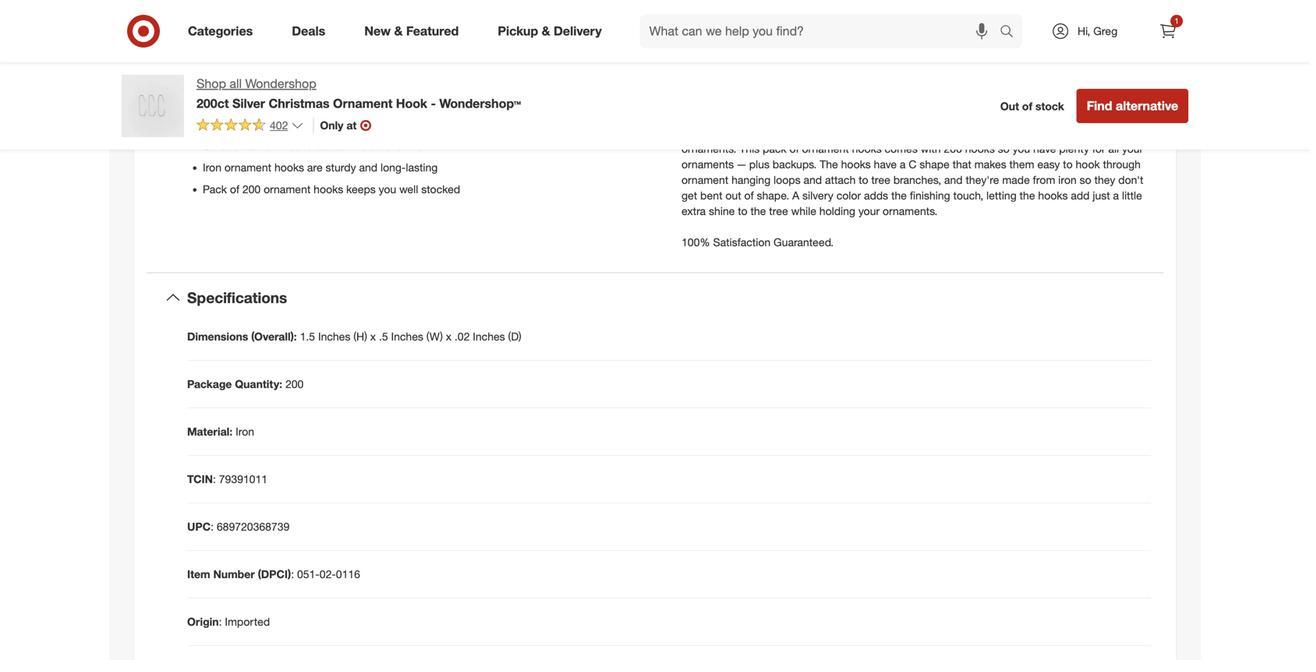 Task type: describe. For each thing, give the bounding box(es) containing it.
ornament up pack
[[225, 161, 272, 175]]

hooks left make
[[255, 117, 285, 131]]

out
[[1001, 99, 1020, 113]]

plenty
[[1060, 142, 1090, 156]]

2 inches from the left
[[391, 330, 424, 344]]

just
[[1093, 189, 1111, 203]]

make
[[288, 117, 314, 131]]

extra
[[682, 205, 706, 218]]

-
[[431, 96, 436, 111]]

a down only at
[[337, 139, 343, 153]]

(d)
[[508, 330, 522, 344]]

alternative
[[1116, 98, 1179, 114]]

1
[[1175, 16, 1179, 26]]

pickup & delivery
[[498, 23, 602, 39]]

silver inside shop all wondershop 200ct silver christmas ornament hook - wondershop™
[[232, 96, 265, 111]]

200 for package quantity: 200
[[285, 378, 304, 391]]

0 vertical spatial ornaments.
[[682, 142, 737, 156]]

on
[[1000, 111, 1012, 125]]

0 vertical spatial so
[[1043, 111, 1054, 125]]

shop all wondershop 200ct silver christmas ornament hook - wondershop™
[[197, 76, 521, 111]]

backups.
[[773, 158, 817, 171]]

guaranteed.
[[774, 236, 834, 249]]

0 horizontal spatial shine
[[397, 139, 423, 153]]

ornament for silver
[[817, 111, 866, 125]]

c
[[909, 158, 917, 171]]

image of 200ct silver christmas ornament hook - wondershop™ image
[[122, 75, 184, 137]]

package quantity: 200
[[187, 378, 304, 391]]

0 vertical spatial tree
[[872, 173, 891, 187]]

comes
[[885, 142, 918, 156]]

hook
[[1076, 158, 1100, 171]]

to up plenty
[[1069, 127, 1079, 140]]

spend
[[1099, 111, 1129, 125]]

pack
[[203, 183, 227, 196]]

details
[[187, 48, 236, 66]]

this
[[740, 142, 760, 156]]

they
[[1095, 173, 1116, 187]]

touch,
[[954, 189, 984, 203]]

and up silvery
[[804, 173, 822, 187]]

and down that
[[945, 173, 963, 187]]

hand
[[1015, 111, 1039, 125]]

deals
[[292, 23, 326, 39]]

well
[[399, 183, 418, 196]]

little inside keep a 200-count of silver ornament hooks from wondershop™ on hand so you can spend more time getting down to decorating and less time rummaging for paper clips to use to hang ornaments. this pack of ornament hooks comes with 200 hooks so you have plenty for all your ornaments — plus backups. the hooks have a c shape that makes them easy to hook through ornament hanging loops and attach to tree branches, and they're made from iron so they don't get bent out of shape. a silvery color adds the finishing touch, letting the hooks add just a little extra shine to the tree while holding your ornaments.
[[1122, 189, 1143, 203]]

item number (dpci) : 051-02-0116
[[187, 568, 360, 582]]

made
[[1003, 173, 1030, 187]]

branches,
[[894, 173, 942, 187]]

hooks left are
[[275, 161, 304, 175]]

1 horizontal spatial iron
[[236, 425, 254, 439]]

100% satisfaction guaranteed.
[[682, 236, 834, 249]]

ornament up the bent
[[682, 173, 729, 187]]

adds
[[864, 189, 889, 203]]

1 time from the left
[[710, 127, 731, 140]]

silver ornament hooks add a little bit of shine
[[203, 139, 423, 153]]

display
[[364, 117, 399, 131]]

.02
[[455, 330, 470, 344]]

to right use
[[1102, 127, 1112, 140]]

christmas
[[269, 96, 330, 111]]

: for imported
[[219, 616, 222, 629]]

2 horizontal spatial you
[[1057, 111, 1075, 125]]

1 vertical spatial have
[[874, 158, 897, 171]]

imported
[[225, 616, 270, 629]]

specifications
[[187, 289, 287, 307]]

tcin
[[187, 473, 213, 486]]

0 vertical spatial iron
[[203, 161, 222, 175]]

ornament for christmas
[[333, 96, 393, 111]]

find
[[1087, 98, 1113, 114]]

: left the 051-
[[291, 568, 294, 582]]

dimensions (overall): 1.5 inches (h) x .5 inches (w) x .02 inches (d)
[[187, 330, 522, 344]]

0 horizontal spatial you
[[379, 183, 396, 196]]

keeps
[[346, 183, 376, 196]]

categories
[[188, 23, 253, 39]]

shop
[[197, 76, 226, 91]]

attach
[[825, 173, 856, 187]]

1 horizontal spatial from
[[1033, 173, 1056, 187]]

0 horizontal spatial add
[[315, 139, 334, 153]]

402
[[270, 118, 288, 132]]

color
[[837, 189, 861, 203]]

favorite
[[426, 117, 462, 131]]

200ct
[[197, 96, 229, 111]]

0 vertical spatial from
[[903, 111, 926, 125]]

that
[[953, 158, 972, 171]]

hi, greg
[[1078, 24, 1118, 38]]

ornaments inside keep a 200-count of silver ornament hooks from wondershop™ on hand so you can spend more time getting down to decorating and less time rummaging for paper clips to use to hang ornaments. this pack of ornament hooks comes with 200 hooks so you have plenty for all your ornaments — plus backups. the hooks have a c shape that makes them easy to hook through ornament hanging loops and attach to tree branches, and they're made from iron so they don't get bent out of shape. a silvery color adds the finishing touch, letting the hooks add just a little extra shine to the tree while holding your ornaments.
[[682, 158, 734, 171]]

add inside keep a 200-count of silver ornament hooks from wondershop™ on hand so you can spend more time getting down to decorating and less time rummaging for paper clips to use to hang ornaments. this pack of ornament hooks comes with 200 hooks so you have plenty for all your ornaments — plus backups. the hooks have a c shape that makes them easy to hook through ornament hanging loops and attach to tree branches, and they're made from iron so they don't get bent out of shape. a silvery color adds the finishing touch, letting the hooks add just a little extra shine to the tree while holding your ornaments.
[[1071, 189, 1090, 203]]

keep a 200-count of silver ornament hooks from wondershop™ on hand so you can spend more time getting down to decorating and less time rummaging for paper clips to use to hang ornaments. this pack of ornament hooks comes with 200 hooks so you have plenty for all your ornaments — plus backups. the hooks have a c shape that makes them easy to hook through ornament hanging loops and attach to tree branches, and they're made from iron so they don't get bent out of shape. a silvery color adds the finishing touch, letting the hooks add just a little extra shine to the tree while holding your ornaments.
[[682, 111, 1144, 218]]

don't
[[1119, 173, 1144, 187]]

1 vertical spatial you
[[1013, 142, 1031, 156]]

sturdy
[[326, 161, 356, 175]]

material: iron
[[187, 425, 254, 439]]

it
[[317, 117, 323, 131]]

& for new
[[394, 23, 403, 39]]

to right down
[[801, 127, 811, 140]]

02-
[[320, 568, 336, 582]]

hooks
[[869, 111, 900, 125]]

iron
[[1059, 173, 1077, 187]]

pickup & delivery link
[[485, 14, 621, 48]]

1 horizontal spatial the
[[892, 189, 907, 203]]

0 horizontal spatial ornament
[[203, 117, 252, 131]]

rummaging
[[937, 127, 993, 140]]

are
[[307, 161, 323, 175]]

a left c
[[900, 158, 906, 171]]

1 vertical spatial ornaments.
[[883, 205, 938, 218]]

paper
[[1012, 127, 1040, 140]]

2 vertical spatial so
[[1080, 173, 1092, 187]]

loops
[[774, 173, 801, 187]]

delivery
[[554, 23, 602, 39]]

only
[[320, 118, 344, 132]]

051-
[[297, 568, 320, 582]]

0 vertical spatial your
[[402, 117, 423, 131]]

(overall):
[[251, 330, 297, 344]]

pack
[[763, 142, 787, 156]]

& for pickup
[[542, 23, 550, 39]]

(w)
[[427, 330, 443, 344]]

all inside shop all wondershop 200ct silver christmas ornament hook - wondershop™
[[230, 76, 242, 91]]

1 horizontal spatial your
[[859, 205, 880, 218]]



Task type: vqa. For each thing, say whether or not it's contained in the screenshot.


Task type: locate. For each thing, give the bounding box(es) containing it.
1 vertical spatial from
[[1033, 173, 1056, 187]]

1 horizontal spatial shine
[[709, 205, 735, 218]]

200-
[[719, 111, 742, 125]]

0 horizontal spatial iron
[[203, 161, 222, 175]]

3 inches from the left
[[473, 330, 505, 344]]

: for 79391011
[[213, 473, 216, 486]]

0 vertical spatial you
[[1057, 111, 1075, 125]]

little left bit
[[346, 139, 366, 153]]

time down 200-
[[710, 127, 731, 140]]

2 horizontal spatial ornament
[[817, 111, 866, 125]]

200 inside keep a 200-count of silver ornament hooks from wondershop™ on hand so you can spend more time getting down to decorating and less time rummaging for paper clips to use to hang ornaments. this pack of ornament hooks comes with 200 hooks so you have plenty for all your ornaments — plus backups. the hooks have a c shape that makes them easy to hook through ornament hanging loops and attach to tree branches, and they're made from iron so they don't get bent out of shape. a silvery color adds the finishing touch, letting the hooks add just a little extra shine to the tree while holding your ornaments.
[[944, 142, 962, 156]]

200 for pack of 200 ornament hooks keeps you well stocked
[[243, 183, 261, 196]]

1 horizontal spatial &
[[542, 23, 550, 39]]

0 vertical spatial easy
[[326, 117, 349, 131]]

all inside keep a 200-count of silver ornament hooks from wondershop™ on hand so you can spend more time getting down to decorating and less time rummaging for paper clips to use to hang ornaments. this pack of ornament hooks comes with 200 hooks so you have plenty for all your ornaments — plus backups. the hooks have a c shape that makes them easy to hook through ornament hanging loops and attach to tree branches, and they're made from iron so they don't get bent out of shape. a silvery color adds the finishing touch, letting the hooks add just a little extra shine to the tree while holding your ornaments.
[[1109, 142, 1119, 156]]

1 vertical spatial your
[[1123, 142, 1144, 156]]

hi,
[[1078, 24, 1091, 38]]

0 vertical spatial shine
[[397, 139, 423, 153]]

bit
[[369, 139, 382, 153]]

0 horizontal spatial all
[[230, 76, 242, 91]]

easy up iron
[[1038, 158, 1060, 171]]

time up with
[[913, 127, 934, 140]]

the down shape. at the right of page
[[751, 205, 766, 218]]

tcin : 79391011
[[187, 473, 268, 486]]

decorating
[[814, 127, 866, 140]]

100%
[[682, 236, 710, 249]]

ornaments. down more
[[682, 142, 737, 156]]

ornaments right favorite
[[465, 117, 517, 131]]

to up iron
[[1063, 158, 1073, 171]]

little down don't
[[1122, 189, 1143, 203]]

holding
[[820, 205, 856, 218]]

: left 689720368739 at the bottom of the page
[[211, 520, 214, 534]]

new & featured
[[365, 23, 459, 39]]

categories link
[[175, 14, 272, 48]]

have
[[1034, 142, 1057, 156], [874, 158, 897, 171]]

ornaments up the bent
[[682, 158, 734, 171]]

specifications button
[[147, 273, 1164, 323]]

inches left (h)
[[318, 330, 351, 344]]

to right only at the left top
[[352, 117, 361, 131]]

add down iron
[[1071, 189, 1090, 203]]

1 horizontal spatial x
[[446, 330, 452, 344]]

stocked
[[421, 183, 460, 196]]

& right "pickup"
[[542, 23, 550, 39]]

1 vertical spatial so
[[998, 142, 1010, 156]]

have down comes
[[874, 158, 897, 171]]

200 right pack
[[243, 183, 261, 196]]

shine down the bent
[[709, 205, 735, 218]]

letting
[[987, 189, 1017, 203]]

silver down 402 link
[[203, 139, 230, 153]]

less
[[891, 127, 910, 140]]

all
[[230, 76, 242, 91], [1109, 142, 1119, 156]]

&
[[394, 23, 403, 39], [542, 23, 550, 39]]

1 horizontal spatial so
[[1043, 111, 1054, 125]]

1 horizontal spatial silver
[[232, 96, 265, 111]]

upc : 689720368739
[[187, 520, 290, 534]]

you up them
[[1013, 142, 1031, 156]]

deals link
[[279, 14, 345, 48]]

2 x from the left
[[446, 330, 452, 344]]

hanging
[[732, 173, 771, 187]]

add down only at the left top
[[315, 139, 334, 153]]

wondershop™ up favorite
[[440, 96, 521, 111]]

1 horizontal spatial inches
[[391, 330, 424, 344]]

2 vertical spatial you
[[379, 183, 396, 196]]

ornament up the
[[802, 142, 849, 156]]

your down hook
[[402, 117, 423, 131]]

0116
[[336, 568, 360, 582]]

so
[[1043, 111, 1054, 125], [998, 142, 1010, 156], [1080, 173, 1092, 187]]

a left 200-
[[710, 111, 716, 125]]

item
[[187, 568, 210, 582]]

What can we help you find? suggestions appear below search field
[[640, 14, 1004, 48]]

ornament
[[233, 139, 280, 153], [802, 142, 849, 156], [225, 161, 272, 175], [682, 173, 729, 187], [264, 183, 311, 196]]

x left the .02
[[446, 330, 452, 344]]

0 horizontal spatial x
[[370, 330, 376, 344]]

greg
[[1094, 24, 1118, 38]]

0 vertical spatial ornaments
[[465, 117, 517, 131]]

1 horizontal spatial ornament
[[333, 96, 393, 111]]

2 vertical spatial your
[[859, 205, 880, 218]]

so up makes
[[998, 142, 1010, 156]]

0 horizontal spatial easy
[[326, 117, 349, 131]]

ornaments. down finishing
[[883, 205, 938, 218]]

finishing
[[910, 189, 951, 203]]

use
[[1082, 127, 1099, 140]]

0 horizontal spatial have
[[874, 158, 897, 171]]

0 horizontal spatial the
[[751, 205, 766, 218]]

so down hook
[[1080, 173, 1092, 187]]

0 vertical spatial all
[[230, 76, 242, 91]]

count
[[742, 111, 771, 125]]

inches right .5
[[391, 330, 424, 344]]

have down clips
[[1034, 142, 1057, 156]]

while
[[792, 205, 817, 218]]

0 horizontal spatial ornaments.
[[682, 142, 737, 156]]

1 vertical spatial add
[[1071, 189, 1090, 203]]

(h)
[[354, 330, 367, 344]]

wondershop™ inside keep a 200-count of silver ornament hooks from wondershop™ on hand so you can spend more time getting down to decorating and less time rummaging for paper clips to use to hang ornaments. this pack of ornament hooks comes with 200 hooks so you have plenty for all your ornaments — plus backups. the hooks have a c shape that makes them easy to hook through ornament hanging loops and attach to tree branches, and they're made from iron so they don't get bent out of shape. a silvery color adds the finishing touch, letting the hooks add just a little extra shine to the tree while holding your ornaments.
[[929, 111, 997, 125]]

& right new on the left of the page
[[394, 23, 403, 39]]

1 horizontal spatial 200
[[285, 378, 304, 391]]

the
[[892, 189, 907, 203], [1020, 189, 1036, 203], [751, 205, 766, 218]]

1 vertical spatial iron
[[236, 425, 254, 439]]

0 horizontal spatial inches
[[318, 330, 351, 344]]

for down on
[[996, 127, 1009, 140]]

2 horizontal spatial inches
[[473, 330, 505, 344]]

shine up "lasting"
[[397, 139, 423, 153]]

1 horizontal spatial easy
[[1038, 158, 1060, 171]]

them
[[1010, 158, 1035, 171]]

2 horizontal spatial the
[[1020, 189, 1036, 203]]

1 x from the left
[[370, 330, 376, 344]]

from left iron
[[1033, 173, 1056, 187]]

lasting
[[406, 161, 438, 175]]

200 up that
[[944, 142, 962, 156]]

200 right quantity:
[[285, 378, 304, 391]]

to up adds
[[859, 173, 869, 187]]

to down out
[[738, 205, 748, 218]]

wondershop™ for from
[[929, 111, 997, 125]]

689720368739
[[217, 520, 290, 534]]

package
[[187, 378, 232, 391]]

0 horizontal spatial little
[[346, 139, 366, 153]]

you up clips
[[1057, 111, 1075, 125]]

: left '79391011'
[[213, 473, 216, 486]]

ornament down are
[[264, 183, 311, 196]]

1 vertical spatial ornaments
[[682, 158, 734, 171]]

0 vertical spatial little
[[346, 139, 366, 153]]

2 time from the left
[[913, 127, 934, 140]]

with
[[921, 142, 941, 156]]

1 inches from the left
[[318, 330, 351, 344]]

1 vertical spatial for
[[1093, 142, 1106, 156]]

get
[[682, 189, 698, 203]]

1 horizontal spatial for
[[1093, 142, 1106, 156]]

ornament down 200ct
[[203, 117, 252, 131]]

silvery
[[803, 189, 834, 203]]

1 horizontal spatial add
[[1071, 189, 1090, 203]]

x
[[370, 330, 376, 344], [446, 330, 452, 344]]

.5
[[379, 330, 388, 344]]

shape.
[[757, 189, 790, 203]]

inches left the (d)
[[473, 330, 505, 344]]

1 horizontal spatial have
[[1034, 142, 1057, 156]]

2 & from the left
[[542, 23, 550, 39]]

bent
[[701, 189, 723, 203]]

iron right material:
[[236, 425, 254, 439]]

: left imported
[[219, 616, 222, 629]]

through
[[1103, 158, 1141, 171]]

a right the just
[[1114, 189, 1119, 203]]

keep
[[682, 111, 707, 125]]

1 vertical spatial all
[[1109, 142, 1119, 156]]

1 horizontal spatial all
[[1109, 142, 1119, 156]]

and down bit
[[359, 161, 378, 175]]

wondershop
[[245, 76, 316, 91]]

0 horizontal spatial 200
[[243, 183, 261, 196]]

2 vertical spatial 200
[[285, 378, 304, 391]]

1 vertical spatial easy
[[1038, 158, 1060, 171]]

your down adds
[[859, 205, 880, 218]]

1 vertical spatial 200
[[243, 183, 261, 196]]

the
[[820, 158, 838, 171]]

hooks down iron
[[1039, 189, 1068, 203]]

hooks down decorating
[[852, 142, 882, 156]]

0 vertical spatial have
[[1034, 142, 1057, 156]]

0 vertical spatial for
[[996, 127, 1009, 140]]

0 horizontal spatial &
[[394, 23, 403, 39]]

0 horizontal spatial ornaments
[[465, 117, 517, 131]]

silver up down
[[787, 111, 814, 125]]

x left .5
[[370, 330, 376, 344]]

your down hang
[[1123, 142, 1144, 156]]

1 & from the left
[[394, 23, 403, 39]]

all up through
[[1109, 142, 1119, 156]]

origin : imported
[[187, 616, 270, 629]]

stock
[[1036, 99, 1065, 113]]

the down made
[[1020, 189, 1036, 203]]

iron up pack
[[203, 161, 222, 175]]

0 horizontal spatial time
[[710, 127, 731, 140]]

: for 689720368739
[[211, 520, 214, 534]]

1 vertical spatial shine
[[709, 205, 735, 218]]

tree up adds
[[872, 173, 891, 187]]

2 horizontal spatial silver
[[787, 111, 814, 125]]

2 horizontal spatial 200
[[944, 142, 962, 156]]

ornament inside shop all wondershop 200ct silver christmas ornament hook - wondershop™
[[333, 96, 393, 111]]

0 horizontal spatial so
[[998, 142, 1010, 156]]

hooks down iron ornament hooks are sturdy and long-lasting
[[314, 183, 343, 196]]

ornament up ornament hooks make it easy to display your favorite ornaments
[[333, 96, 393, 111]]

and
[[869, 127, 888, 140], [359, 161, 378, 175], [804, 173, 822, 187], [945, 173, 963, 187]]

easy
[[326, 117, 349, 131], [1038, 158, 1060, 171]]

down
[[771, 127, 798, 140]]

details button
[[147, 32, 1164, 82]]

pack of 200 ornament hooks keeps you well stocked
[[203, 183, 460, 196]]

of
[[1023, 99, 1033, 113], [774, 111, 784, 125], [385, 139, 394, 153], [790, 142, 799, 156], [230, 183, 239, 196], [745, 189, 754, 203]]

featured
[[406, 23, 459, 39]]

1 vertical spatial little
[[1122, 189, 1143, 203]]

quantity:
[[235, 378, 282, 391]]

hooks down make
[[283, 139, 312, 153]]

402 link
[[197, 118, 304, 136]]

only at
[[320, 118, 357, 132]]

1 horizontal spatial little
[[1122, 189, 1143, 203]]

easy inside keep a 200-count of silver ornament hooks from wondershop™ on hand so you can spend more time getting down to decorating and less time rummaging for paper clips to use to hang ornaments. this pack of ornament hooks comes with 200 hooks so you have plenty for all your ornaments — plus backups. the hooks have a c shape that makes them easy to hook through ornament hanging loops and attach to tree branches, and they're made from iron so they don't get bent out of shape. a silvery color adds the finishing touch, letting the hooks add just a little extra shine to the tree while holding your ornaments.
[[1038, 158, 1060, 171]]

0 vertical spatial add
[[315, 139, 334, 153]]

and down hooks
[[869, 127, 888, 140]]

hook
[[396, 96, 428, 111]]

1 horizontal spatial wondershop™
[[929, 111, 997, 125]]

easy right it
[[326, 117, 349, 131]]

0 vertical spatial 200
[[944, 142, 962, 156]]

0 horizontal spatial wondershop™
[[440, 96, 521, 111]]

you left well
[[379, 183, 396, 196]]

1 vertical spatial tree
[[769, 205, 788, 218]]

tree down shape. at the right of page
[[769, 205, 788, 218]]

material:
[[187, 425, 233, 439]]

0 horizontal spatial for
[[996, 127, 1009, 140]]

from up 'less'
[[903, 111, 926, 125]]

all right the shop
[[230, 76, 242, 91]]

0 horizontal spatial silver
[[203, 139, 230, 153]]

0 horizontal spatial your
[[402, 117, 423, 131]]

silver up 402 link
[[232, 96, 265, 111]]

hooks up makes
[[966, 142, 995, 156]]

79391011
[[219, 473, 268, 486]]

tree
[[872, 173, 891, 187], [769, 205, 788, 218]]

you
[[1057, 111, 1075, 125], [1013, 142, 1031, 156], [379, 183, 396, 196]]

new
[[365, 23, 391, 39]]

1 horizontal spatial you
[[1013, 142, 1031, 156]]

so up clips
[[1043, 111, 1054, 125]]

ornament inside keep a 200-count of silver ornament hooks from wondershop™ on hand so you can spend more time getting down to decorating and less time rummaging for paper clips to use to hang ornaments. this pack of ornament hooks comes with 200 hooks so you have plenty for all your ornaments — plus backups. the hooks have a c shape that makes them easy to hook through ornament hanging loops and attach to tree branches, and they're made from iron so they don't get bent out of shape. a silvery color adds the finishing touch, letting the hooks add just a little extra shine to the tree while holding your ornaments.
[[817, 111, 866, 125]]

wondershop™ inside shop all wondershop 200ct silver christmas ornament hook - wondershop™
[[440, 96, 521, 111]]

0 horizontal spatial tree
[[769, 205, 788, 218]]

2 horizontal spatial your
[[1123, 142, 1144, 156]]

hang
[[1115, 127, 1139, 140]]

wondershop™ up rummaging
[[929, 111, 997, 125]]

for down use
[[1093, 142, 1106, 156]]

ornament down 402 link
[[233, 139, 280, 153]]

wondershop™ for -
[[440, 96, 521, 111]]

hooks up attach
[[841, 158, 871, 171]]

the right adds
[[892, 189, 907, 203]]

iron ornament hooks are sturdy and long-lasting
[[203, 161, 438, 175]]

1 link
[[1151, 14, 1186, 48]]

at
[[347, 118, 357, 132]]

1 horizontal spatial tree
[[872, 173, 891, 187]]

upc
[[187, 520, 211, 534]]

0 horizontal spatial from
[[903, 111, 926, 125]]

to
[[352, 117, 361, 131], [801, 127, 811, 140], [1069, 127, 1079, 140], [1102, 127, 1112, 140], [1063, 158, 1073, 171], [859, 173, 869, 187], [738, 205, 748, 218]]

time
[[710, 127, 731, 140], [913, 127, 934, 140]]

ornament up decorating
[[817, 111, 866, 125]]

shine inside keep a 200-count of silver ornament hooks from wondershop™ on hand so you can spend more time getting down to decorating and less time rummaging for paper clips to use to hang ornaments. this pack of ornament hooks comes with 200 hooks so you have plenty for all your ornaments — plus backups. the hooks have a c shape that makes them easy to hook through ornament hanging loops and attach to tree branches, and they're made from iron so they don't get bent out of shape. a silvery color adds the finishing touch, letting the hooks add just a little extra shine to the tree while holding your ornaments.
[[709, 205, 735, 218]]

2 horizontal spatial so
[[1080, 173, 1092, 187]]

find alternative button
[[1077, 89, 1189, 123]]

1 horizontal spatial time
[[913, 127, 934, 140]]

silver inside keep a 200-count of silver ornament hooks from wondershop™ on hand so you can spend more time getting down to decorating and less time rummaging for paper clips to use to hang ornaments. this pack of ornament hooks comes with 200 hooks so you have plenty for all your ornaments — plus backups. the hooks have a c shape that makes them easy to hook through ornament hanging loops and attach to tree branches, and they're made from iron so they don't get bent out of shape. a silvery color adds the finishing touch, letting the hooks add just a little extra shine to the tree while holding your ornaments.
[[787, 111, 814, 125]]

1 horizontal spatial ornaments
[[682, 158, 734, 171]]

1 horizontal spatial ornaments.
[[883, 205, 938, 218]]



